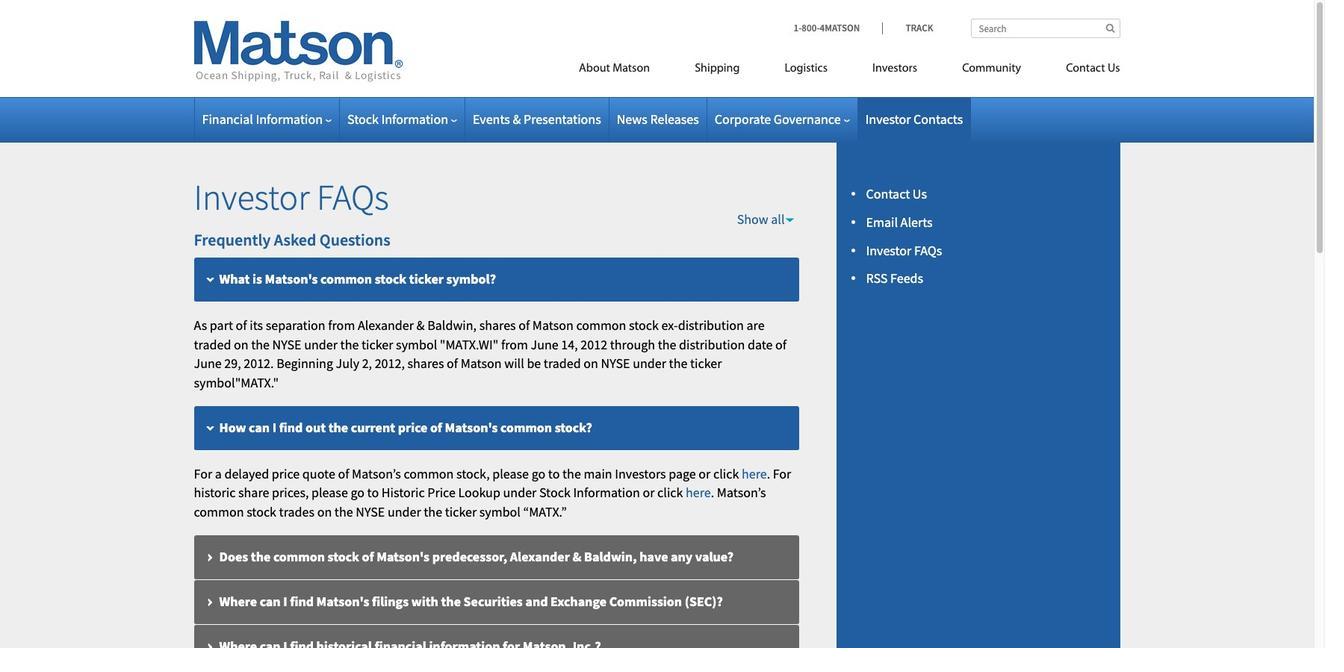 Task type: describe. For each thing, give the bounding box(es) containing it.
1 vertical spatial distribution
[[679, 336, 745, 353]]

where
[[219, 593, 257, 610]]

2012
[[581, 336, 608, 353]]

under up beginning
[[304, 336, 338, 353]]

investor faqs link
[[867, 242, 943, 259]]

1 vertical spatial june
[[194, 355, 222, 372]]

are
[[747, 317, 765, 334]]

stock,
[[457, 465, 490, 483]]

feeds
[[891, 270, 924, 287]]

0 horizontal spatial nyse
[[272, 336, 302, 353]]

i for where
[[283, 593, 287, 610]]

investor contacts
[[866, 111, 963, 128]]

2 horizontal spatial on
[[584, 355, 599, 372]]

Search search field
[[971, 19, 1121, 38]]

trades
[[279, 504, 315, 521]]

1 horizontal spatial here
[[742, 465, 767, 483]]

about
[[579, 63, 610, 75]]

matson's inside the . matson's common stock trades on the nyse under the ticker symbol "matx."
[[717, 485, 766, 502]]

about matson link
[[557, 55, 673, 86]]

"matx."
[[524, 504, 567, 521]]

0 vertical spatial click
[[714, 465, 739, 483]]

common down questions
[[321, 270, 372, 288]]

1 vertical spatial shares
[[408, 355, 444, 372]]

financial
[[202, 111, 253, 128]]

all
[[771, 210, 785, 228]]

email alerts
[[867, 214, 933, 231]]

1 vertical spatial contact
[[867, 185, 910, 203]]

what is matson's common stock ticker symbol?
[[219, 270, 496, 288]]

common up 'price'
[[404, 465, 454, 483]]

0 horizontal spatial us
[[913, 185, 927, 203]]

matson image
[[194, 21, 403, 82]]

0 horizontal spatial stock
[[348, 111, 379, 128]]

stock inside as part of its separation from alexander & baldwin, shares of matson common stock ex-distribution are traded on the nyse under the ticker symbol "matx.wi" from june 14, 2012 through the distribution date of june 29, 2012. beginning july 2, 2012, shares of matson will be traded on nyse under the ticker symbol"matx."
[[629, 317, 659, 334]]

historic
[[194, 485, 236, 502]]

how can i find out the current price of matson's common stock? tab
[[194, 406, 799, 451]]

of right date
[[776, 336, 787, 353]]

lookup
[[458, 485, 501, 502]]

0 vertical spatial investor faqs
[[194, 175, 389, 220]]

about matson
[[579, 63, 650, 75]]

0 horizontal spatial traded
[[194, 336, 231, 353]]

14,
[[562, 336, 578, 353]]

1 horizontal spatial from
[[501, 336, 528, 353]]

stock information link
[[348, 111, 457, 128]]

track
[[906, 22, 934, 34]]

as part of its separation from alexander & baldwin, shares of matson common stock ex-distribution are traded on the nyse under the ticker symbol "matx.wi" from june 14, 2012 through the distribution date of june 29, 2012. beginning july 2, 2012, shares of matson will be traded on nyse under the ticker symbol"matx."
[[194, 317, 787, 392]]

0 vertical spatial shares
[[480, 317, 516, 334]]

0 vertical spatial distribution
[[678, 317, 744, 334]]

events & presentations link
[[473, 111, 601, 128]]

main
[[584, 465, 613, 483]]

symbol"matx."
[[194, 374, 279, 392]]

date
[[748, 336, 773, 353]]

current
[[351, 419, 395, 436]]

commission
[[610, 593, 682, 610]]

0 vertical spatial here link
[[742, 465, 767, 483]]

or inside . for historic share prices, please go to historic price lookup under stock information or click
[[643, 485, 655, 502]]

4matson
[[820, 22, 860, 34]]

out
[[306, 419, 326, 436]]

rss
[[867, 270, 888, 287]]

matson's up filings
[[377, 548, 430, 566]]

stock?
[[555, 419, 593, 436]]

& inside as part of its separation from alexander & baldwin, shares of matson common stock ex-distribution are traded on the nyse under the ticker symbol "matx.wi" from june 14, 2012 through the distribution date of june 29, 2012. beginning july 2, 2012, shares of matson will be traded on nyse under the ticker symbol"matx."
[[417, 317, 425, 334]]

of up filings
[[362, 548, 374, 566]]

with
[[412, 593, 439, 610]]

historic
[[382, 485, 425, 502]]

1 vertical spatial contact us link
[[867, 185, 927, 203]]

matson's up stock,
[[445, 419, 498, 436]]

shipping
[[695, 63, 740, 75]]

baldwin, inside tab
[[584, 548, 637, 566]]

securities
[[464, 593, 523, 610]]

news releases
[[617, 111, 699, 128]]

1 horizontal spatial go
[[532, 465, 546, 483]]

. for for
[[767, 465, 771, 483]]

29,
[[224, 355, 241, 372]]

stock information
[[348, 111, 448, 128]]

0 vertical spatial from
[[328, 317, 355, 334]]

go inside . for historic share prices, please go to historic price lookup under stock information or click
[[351, 485, 365, 502]]

and
[[526, 593, 548, 610]]

. for matson's
[[711, 485, 715, 502]]

how can i find out the current price of matson's common stock?
[[219, 419, 593, 436]]

ex-
[[662, 317, 678, 334]]

show all frequently asked questions
[[194, 210, 785, 251]]

of down '"matx.wi"'
[[447, 355, 458, 372]]

email alerts link
[[867, 214, 933, 231]]

delayed
[[225, 465, 269, 483]]

corporate governance link
[[715, 111, 850, 128]]

stock inside what is matson's common stock ticker symbol? tab
[[375, 270, 407, 288]]

exchange
[[551, 593, 607, 610]]

common down trades
[[273, 548, 325, 566]]

for a delayed price quote of matson's common stock, please go to the main investors page or click here
[[194, 465, 767, 483]]

matson's left filings
[[317, 593, 370, 610]]

does the common stock of matson's predecessor, alexander & baldwin, have any value?
[[219, 548, 734, 566]]

1 horizontal spatial investor faqs
[[867, 242, 943, 259]]

email
[[867, 214, 898, 231]]

1 horizontal spatial &
[[513, 111, 521, 128]]

of up be
[[519, 317, 530, 334]]

0 vertical spatial contact us link
[[1044, 55, 1121, 86]]

shipping link
[[673, 55, 763, 86]]

of right current
[[430, 419, 442, 436]]

"matx.wi"
[[440, 336, 499, 353]]

news releases link
[[617, 111, 699, 128]]

& inside the does the common stock of matson's predecessor, alexander & baldwin, have any value? tab
[[573, 548, 582, 566]]

july
[[336, 355, 360, 372]]

0 horizontal spatial contact us
[[867, 185, 927, 203]]

beginning
[[277, 355, 333, 372]]

predecessor,
[[432, 548, 508, 566]]

can for where
[[260, 593, 281, 610]]

1-800-4matson link
[[794, 22, 883, 34]]

1 vertical spatial here link
[[686, 485, 711, 502]]

2 vertical spatial matson
[[461, 355, 502, 372]]

price
[[428, 485, 456, 502]]

news
[[617, 111, 648, 128]]

events & presentations
[[473, 111, 601, 128]]

contact us inside top menu navigation
[[1067, 63, 1121, 75]]

0 vertical spatial june
[[531, 336, 559, 353]]

questions
[[320, 230, 391, 251]]

please inside . for historic share prices, please go to historic price lookup under stock information or click
[[312, 485, 348, 502]]

under down through
[[633, 355, 667, 372]]

symbol inside as part of its separation from alexander & baldwin, shares of matson common stock ex-distribution are traded on the nyse under the ticker symbol "matx.wi" from june 14, 2012 through the distribution date of june 29, 2012. beginning july 2, 2012, shares of matson will be traded on nyse under the ticker symbol"matx."
[[396, 336, 437, 353]]

financial information link
[[202, 111, 332, 128]]

separation
[[266, 317, 326, 334]]

show all link
[[194, 209, 799, 230]]

0 vertical spatial or
[[699, 465, 711, 483]]

1-
[[794, 22, 802, 34]]

financial information
[[202, 111, 323, 128]]

logistics
[[785, 63, 828, 75]]

a
[[215, 465, 222, 483]]

us inside top menu navigation
[[1108, 63, 1121, 75]]

events
[[473, 111, 510, 128]]

can for how
[[249, 419, 270, 436]]

does the common stock of matson's predecessor, alexander & baldwin, have any value? tab
[[194, 536, 799, 581]]

community link
[[940, 55, 1044, 86]]

through
[[610, 336, 655, 353]]



Task type: vqa. For each thing, say whether or not it's contained in the screenshot.
first restricted from the bottom of the page
no



Task type: locate. For each thing, give the bounding box(es) containing it.
0 vertical spatial nyse
[[272, 336, 302, 353]]

top menu navigation
[[512, 55, 1121, 86]]

go up "matx." on the bottom
[[532, 465, 546, 483]]

i right the where
[[283, 593, 287, 610]]

2012.
[[244, 355, 274, 372]]

under inside . for historic share prices, please go to historic price lookup under stock information or click
[[503, 485, 537, 502]]

price
[[398, 419, 428, 436], [272, 465, 300, 483]]

0 horizontal spatial baldwin,
[[428, 317, 477, 334]]

0 vertical spatial contact us
[[1067, 63, 1121, 75]]

1 horizontal spatial alexander
[[510, 548, 570, 566]]

go left the historic
[[351, 485, 365, 502]]

find for matson's
[[290, 593, 314, 610]]

ticker inside tab
[[409, 270, 444, 288]]

on inside the . matson's common stock trades on the nyse under the ticker symbol "matx."
[[317, 504, 332, 521]]

0 vertical spatial traded
[[194, 336, 231, 353]]

1 vertical spatial investor faqs
[[867, 242, 943, 259]]

for
[[194, 465, 212, 483], [773, 465, 792, 483]]

0 horizontal spatial to
[[367, 485, 379, 502]]

logistics link
[[763, 55, 850, 86]]

. inside the . matson's common stock trades on the nyse under the ticker symbol "matx."
[[711, 485, 715, 502]]

corporate governance
[[715, 111, 841, 128]]

investor faqs up asked
[[194, 175, 389, 220]]

symbol inside the . matson's common stock trades on the nyse under the ticker symbol "matx."
[[480, 504, 521, 521]]

common left stock?
[[501, 419, 552, 436]]

1 vertical spatial i
[[283, 593, 287, 610]]

1 vertical spatial matson's
[[717, 485, 766, 502]]

or
[[699, 465, 711, 483], [643, 485, 655, 502]]

2012,
[[375, 355, 405, 372]]

investor faqs up the feeds
[[867, 242, 943, 259]]

0 vertical spatial can
[[249, 419, 270, 436]]

common up 2012
[[576, 317, 627, 334]]

0 horizontal spatial investor faqs
[[194, 175, 389, 220]]

1 horizontal spatial information
[[382, 111, 448, 128]]

1 for from the left
[[194, 465, 212, 483]]

can right how
[[249, 419, 270, 436]]

where can i find matson's filings with the securities and exchange commission (sec)? tab
[[194, 581, 799, 625]]

0 vertical spatial faqs
[[317, 175, 389, 220]]

community
[[963, 63, 1022, 75]]

its
[[250, 317, 263, 334]]

prices,
[[272, 485, 309, 502]]

alexander up 2012,
[[358, 317, 414, 334]]

0 horizontal spatial i
[[273, 419, 277, 436]]

presentations
[[524, 111, 601, 128]]

traded down 14,
[[544, 355, 581, 372]]

1 vertical spatial investors
[[615, 465, 666, 483]]

1 vertical spatial please
[[312, 485, 348, 502]]

0 vertical spatial investors
[[873, 63, 918, 75]]

faqs
[[317, 175, 389, 220], [915, 242, 943, 259]]

part
[[210, 317, 233, 334]]

1 horizontal spatial traded
[[544, 355, 581, 372]]

1 vertical spatial baldwin,
[[584, 548, 637, 566]]

2 vertical spatial nyse
[[356, 504, 385, 521]]

distribution left date
[[679, 336, 745, 353]]

ticker inside the . matson's common stock trades on the nyse under the ticker symbol "matx."
[[445, 504, 477, 521]]

contact us down search image at the right
[[1067, 63, 1121, 75]]

to left the historic
[[367, 485, 379, 502]]

under down the historic
[[388, 504, 421, 521]]

price right current
[[398, 419, 428, 436]]

can right the where
[[260, 593, 281, 610]]

investors inside investors link
[[873, 63, 918, 75]]

symbol
[[396, 336, 437, 353], [480, 504, 521, 521]]

0 vertical spatial to
[[548, 465, 560, 483]]

asked
[[274, 230, 316, 251]]

nyse inside the . matson's common stock trades on the nyse under the ticker symbol "matx."
[[356, 504, 385, 521]]

0 horizontal spatial alexander
[[358, 317, 414, 334]]

find for out
[[279, 419, 303, 436]]

investor down investors link
[[866, 111, 911, 128]]

i
[[273, 419, 277, 436], [283, 593, 287, 610]]

nyse down 'separation'
[[272, 336, 302, 353]]

matson's
[[352, 465, 401, 483], [717, 485, 766, 502]]

alexander inside the does the common stock of matson's predecessor, alexander & baldwin, have any value? tab
[[510, 548, 570, 566]]

1 vertical spatial click
[[658, 485, 683, 502]]

0 horizontal spatial for
[[194, 465, 212, 483]]

under up "matx." on the bottom
[[503, 485, 537, 502]]

june left 29,
[[194, 355, 222, 372]]

0 horizontal spatial from
[[328, 317, 355, 334]]

where can i find matson's filings with the securities and exchange commission (sec)?
[[219, 593, 723, 610]]

matson down '"matx.wi"'
[[461, 355, 502, 372]]

faqs up questions
[[317, 175, 389, 220]]

1 horizontal spatial faqs
[[915, 242, 943, 259]]

alexander down "matx." on the bottom
[[510, 548, 570, 566]]

1 vertical spatial traded
[[544, 355, 581, 372]]

what is matson's common stock ticker symbol? tab
[[194, 258, 799, 303]]

find inside how can i find out the current price of matson's common stock? tab
[[279, 419, 303, 436]]

show
[[737, 210, 769, 228]]

i left out
[[273, 419, 277, 436]]

contact us link down search image at the right
[[1044, 55, 1121, 86]]

1 horizontal spatial us
[[1108, 63, 1121, 75]]

please down quote
[[312, 485, 348, 502]]

0 horizontal spatial june
[[194, 355, 222, 372]]

of inside tab panel
[[338, 465, 349, 483]]

find inside where can i find matson's filings with the securities and exchange commission (sec)? tab
[[290, 593, 314, 610]]

2,
[[362, 355, 372, 372]]

symbol up 2012,
[[396, 336, 437, 353]]

of right quote
[[338, 465, 349, 483]]

1-800-4matson
[[794, 22, 860, 34]]

0 vertical spatial please
[[493, 465, 529, 483]]

0 vertical spatial price
[[398, 419, 428, 436]]

to inside . for historic share prices, please go to historic price lookup under stock information or click
[[367, 485, 379, 502]]

1 horizontal spatial matson's
[[717, 485, 766, 502]]

1 horizontal spatial on
[[317, 504, 332, 521]]

1 horizontal spatial please
[[493, 465, 529, 483]]

distribution left are
[[678, 317, 744, 334]]

of left its
[[236, 317, 247, 334]]

to
[[548, 465, 560, 483], [367, 485, 379, 502]]

does
[[219, 548, 248, 566]]

nyse down the historic
[[356, 504, 385, 521]]

nyse down through
[[601, 355, 630, 372]]

price inside tab panel
[[272, 465, 300, 483]]

1 vertical spatial on
[[584, 355, 599, 372]]

800-
[[802, 22, 820, 34]]

here link
[[742, 465, 767, 483], [686, 485, 711, 502]]

from
[[328, 317, 355, 334], [501, 336, 528, 353]]

click right page
[[714, 465, 739, 483]]

find left out
[[279, 419, 303, 436]]

1 vertical spatial .
[[711, 485, 715, 502]]

common down historic
[[194, 504, 244, 521]]

stock
[[375, 270, 407, 288], [629, 317, 659, 334], [247, 504, 277, 521], [328, 548, 359, 566]]

1 horizontal spatial matson
[[533, 317, 574, 334]]

0 horizontal spatial symbol
[[396, 336, 437, 353]]

shares up '"matx.wi"'
[[480, 317, 516, 334]]

investors link
[[850, 55, 940, 86]]

i for how
[[273, 419, 277, 436]]

0 vertical spatial on
[[234, 336, 249, 353]]

1 horizontal spatial symbol
[[480, 504, 521, 521]]

be
[[527, 355, 541, 372]]

1 vertical spatial contact us
[[867, 185, 927, 203]]

1 horizontal spatial nyse
[[356, 504, 385, 521]]

of
[[236, 317, 247, 334], [519, 317, 530, 334], [776, 336, 787, 353], [447, 355, 458, 372], [430, 419, 442, 436], [338, 465, 349, 483], [362, 548, 374, 566]]

0 horizontal spatial &
[[417, 317, 425, 334]]

1 horizontal spatial stock
[[539, 485, 571, 502]]

track link
[[883, 22, 934, 34]]

investor for 'investor contacts' link
[[866, 111, 911, 128]]

matson's up the historic
[[352, 465, 401, 483]]

ticker
[[409, 270, 444, 288], [362, 336, 393, 353], [691, 355, 722, 372], [445, 504, 477, 521]]

stock
[[348, 111, 379, 128], [539, 485, 571, 502]]

2 horizontal spatial matson
[[613, 63, 650, 75]]

2 horizontal spatial information
[[573, 485, 640, 502]]

investors left page
[[615, 465, 666, 483]]

2 horizontal spatial &
[[573, 548, 582, 566]]

matson's
[[265, 270, 318, 288], [445, 419, 498, 436], [377, 548, 430, 566], [317, 593, 370, 610]]

contact us link up email alerts link
[[867, 185, 927, 203]]

1 vertical spatial matson
[[533, 317, 574, 334]]

1 horizontal spatial contact us
[[1067, 63, 1121, 75]]

matson
[[613, 63, 650, 75], [533, 317, 574, 334], [461, 355, 502, 372]]

alexander inside as part of its separation from alexander & baldwin, shares of matson common stock ex-distribution are traded on the nyse under the ticker symbol "matx.wi" from june 14, 2012 through the distribution date of june 29, 2012. beginning july 2, 2012, shares of matson will be traded on nyse under the ticker symbol"matx."
[[358, 317, 414, 334]]

here down page
[[686, 485, 711, 502]]

0 horizontal spatial investors
[[615, 465, 666, 483]]

on
[[234, 336, 249, 353], [584, 355, 599, 372], [317, 504, 332, 521]]

how
[[219, 419, 246, 436]]

1 vertical spatial investor
[[194, 175, 310, 220]]

to up "matx." on the bottom
[[548, 465, 560, 483]]

information for financial information
[[256, 111, 323, 128]]

0 vertical spatial find
[[279, 419, 303, 436]]

from up will
[[501, 336, 528, 353]]

2 horizontal spatial nyse
[[601, 355, 630, 372]]

1 vertical spatial or
[[643, 485, 655, 502]]

symbol down lookup
[[480, 504, 521, 521]]

corporate
[[715, 111, 771, 128]]

1 vertical spatial stock
[[539, 485, 571, 502]]

tab
[[194, 625, 799, 649]]

as
[[194, 317, 207, 334]]

1 horizontal spatial i
[[283, 593, 287, 610]]

on down 2012
[[584, 355, 599, 372]]

stock inside the . matson's common stock trades on the nyse under the ticker symbol "matx."
[[247, 504, 277, 521]]

the
[[251, 336, 270, 353], [340, 336, 359, 353], [658, 336, 677, 353], [669, 355, 688, 372], [329, 419, 348, 436], [563, 465, 581, 483], [335, 504, 353, 521], [424, 504, 442, 521], [251, 548, 271, 566], [441, 593, 461, 610]]

find right the where
[[290, 593, 314, 610]]

price up prices,
[[272, 465, 300, 483]]

will
[[505, 355, 524, 372]]

2 for from the left
[[773, 465, 792, 483]]

1 vertical spatial alexander
[[510, 548, 570, 566]]

what is matson's common stock ticker symbol? tab panel
[[194, 316, 799, 393]]

matson's up the value?
[[717, 485, 766, 502]]

us down search image at the right
[[1108, 63, 1121, 75]]

rss feeds
[[867, 270, 924, 287]]

under
[[304, 336, 338, 353], [633, 355, 667, 372], [503, 485, 537, 502], [388, 504, 421, 521]]

baldwin, up '"matx.wi"'
[[428, 317, 477, 334]]

or right page
[[699, 465, 711, 483]]

common inside as part of its separation from alexander & baldwin, shares of matson common stock ex-distribution are traded on the nyse under the ticker symbol "matx.wi" from june 14, 2012 through the distribution date of june 29, 2012. beginning july 2, 2012, shares of matson will be traded on nyse under the ticker symbol"matx."
[[576, 317, 627, 334]]

click down page
[[658, 485, 683, 502]]

1 horizontal spatial .
[[767, 465, 771, 483]]

baldwin, left have
[[584, 548, 637, 566]]

0 vertical spatial here
[[742, 465, 767, 483]]

contacts
[[914, 111, 963, 128]]

traded down part
[[194, 336, 231, 353]]

contact us link
[[1044, 55, 1121, 86], [867, 185, 927, 203]]

1 vertical spatial price
[[272, 465, 300, 483]]

1 horizontal spatial here link
[[742, 465, 767, 483]]

1 horizontal spatial june
[[531, 336, 559, 353]]

0 horizontal spatial here link
[[686, 485, 711, 502]]

investors inside how can i find out the current price of matson's common stock? tab panel
[[615, 465, 666, 483]]

find
[[279, 419, 303, 436], [290, 593, 314, 610]]

baldwin, inside as part of its separation from alexander & baldwin, shares of matson common stock ex-distribution are traded on the nyse under the ticker symbol "matx.wi" from june 14, 2012 through the distribution date of june 29, 2012. beginning july 2, 2012, shares of matson will be traded on nyse under the ticker symbol"matx."
[[428, 317, 477, 334]]

faqs down alerts
[[915, 242, 943, 259]]

0 vertical spatial contact
[[1067, 63, 1106, 75]]

0 vertical spatial investor
[[866, 111, 911, 128]]

investor up frequently
[[194, 175, 310, 220]]

1 horizontal spatial click
[[714, 465, 739, 483]]

here link right page
[[742, 465, 767, 483]]

0 vertical spatial matson's
[[352, 465, 401, 483]]

information inside . for historic share prices, please go to historic price lookup under stock information or click
[[573, 485, 640, 502]]

contact us up email alerts link
[[867, 185, 927, 203]]

or up have
[[643, 485, 655, 502]]

0 horizontal spatial go
[[351, 485, 365, 502]]

None search field
[[971, 19, 1121, 38]]

nyse
[[272, 336, 302, 353], [601, 355, 630, 372], [356, 504, 385, 521]]

matson up 14,
[[533, 317, 574, 334]]

for inside . for historic share prices, please go to historic price lookup under stock information or click
[[773, 465, 792, 483]]

shares right 2012,
[[408, 355, 444, 372]]

what
[[219, 270, 250, 288]]

us up alerts
[[913, 185, 927, 203]]

matson right about
[[613, 63, 650, 75]]

information for stock information
[[382, 111, 448, 128]]

1 vertical spatial nyse
[[601, 355, 630, 372]]

here right page
[[742, 465, 767, 483]]

. for historic share prices, please go to historic price lookup under stock information or click
[[194, 465, 792, 502]]

investors down track 'link'
[[873, 63, 918, 75]]

0 horizontal spatial matson's
[[352, 465, 401, 483]]

investor for investor faqs link
[[867, 242, 912, 259]]

on right trades
[[317, 504, 332, 521]]

1 horizontal spatial for
[[773, 465, 792, 483]]

0 horizontal spatial .
[[711, 485, 715, 502]]

information
[[256, 111, 323, 128], [382, 111, 448, 128], [573, 485, 640, 502]]

1 vertical spatial find
[[290, 593, 314, 610]]

rss feeds link
[[867, 270, 924, 287]]

search image
[[1106, 23, 1115, 33]]

1 vertical spatial here
[[686, 485, 711, 502]]

investor contacts link
[[866, 111, 963, 128]]

please up lookup
[[493, 465, 529, 483]]

is
[[253, 270, 262, 288]]

0 vertical spatial stock
[[348, 111, 379, 128]]

quote
[[303, 465, 335, 483]]

investor up 'rss feeds' at the top of page
[[867, 242, 912, 259]]

(sec)?
[[685, 593, 723, 610]]

how can i find out the current price of matson's common stock? tab panel
[[194, 465, 799, 522]]

any
[[671, 548, 693, 566]]

june up be
[[531, 336, 559, 353]]

symbol?
[[446, 270, 496, 288]]

stock inside . for historic share prices, please go to historic price lookup under stock information or click
[[539, 485, 571, 502]]

0 horizontal spatial here
[[686, 485, 711, 502]]

stock inside the does the common stock of matson's predecessor, alexander & baldwin, have any value? tab
[[328, 548, 359, 566]]

contact inside top menu navigation
[[1067, 63, 1106, 75]]

baldwin,
[[428, 317, 477, 334], [584, 548, 637, 566]]

1 horizontal spatial to
[[548, 465, 560, 483]]

0 vertical spatial &
[[513, 111, 521, 128]]

1 horizontal spatial shares
[[480, 317, 516, 334]]

price inside tab
[[398, 419, 428, 436]]

under inside the . matson's common stock trades on the nyse under the ticker symbol "matx."
[[388, 504, 421, 521]]

matson's right is
[[265, 270, 318, 288]]

here link down page
[[686, 485, 711, 502]]

1 horizontal spatial or
[[699, 465, 711, 483]]

matson inside top menu navigation
[[613, 63, 650, 75]]

us
[[1108, 63, 1121, 75], [913, 185, 927, 203]]

0 horizontal spatial or
[[643, 485, 655, 502]]

contact down search search field
[[1067, 63, 1106, 75]]

click
[[714, 465, 739, 483], [658, 485, 683, 502]]

from up july
[[328, 317, 355, 334]]

. matson's common stock trades on the nyse under the ticker symbol "matx."
[[194, 485, 766, 521]]

common inside the . matson's common stock trades on the nyse under the ticker symbol "matx."
[[194, 504, 244, 521]]

1 vertical spatial us
[[913, 185, 927, 203]]

contact up email
[[867, 185, 910, 203]]

click inside . for historic share prices, please go to historic price lookup under stock information or click
[[658, 485, 683, 502]]

on up 29,
[[234, 336, 249, 353]]

0 horizontal spatial on
[[234, 336, 249, 353]]

page
[[669, 465, 696, 483]]

releases
[[650, 111, 699, 128]]

0 horizontal spatial please
[[312, 485, 348, 502]]

traded
[[194, 336, 231, 353], [544, 355, 581, 372]]

value?
[[696, 548, 734, 566]]

1 vertical spatial to
[[367, 485, 379, 502]]

. inside . for historic share prices, please go to historic price lookup under stock information or click
[[767, 465, 771, 483]]



